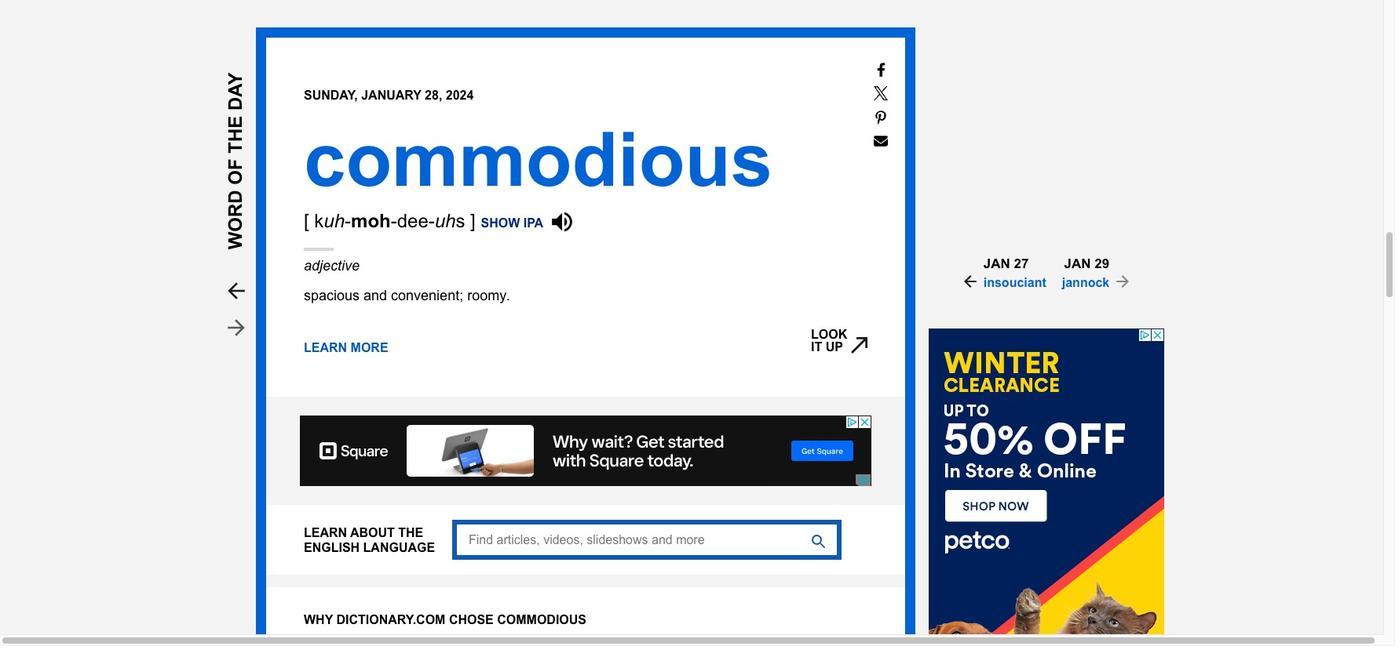 Task type: describe. For each thing, give the bounding box(es) containing it.
why
[[304, 614, 333, 628]]

more
[[351, 342, 388, 355]]

convenient;
[[391, 288, 463, 303]]

0 vertical spatial commodious
[[304, 118, 773, 202]]

learn
[[304, 527, 347, 540]]

1 uh from the left
[[324, 210, 345, 231]]

jan 27 insouciant
[[983, 257, 1046, 290]]

[ k uh - moh -dee- uh s  ] show ipa
[[304, 210, 543, 231]]

1 - from the left
[[345, 210, 351, 231]]

why dictionary.com chose commodious
[[304, 614, 586, 628]]

english
[[304, 542, 360, 555]]

adjective
[[304, 258, 360, 274]]

k
[[314, 210, 324, 231]]

dictionary.com
[[336, 614, 445, 628]]

learn more
[[304, 342, 388, 355]]

the inside learn about the english language
[[398, 527, 423, 540]]

day
[[224, 73, 245, 116]]

dee-
[[397, 210, 435, 231]]

0 horizontal spatial advertisement element
[[300, 416, 871, 487]]

look it up
[[811, 328, 847, 354]]

s
[[456, 210, 465, 231]]

jan for jan 29
[[1064, 257, 1091, 272]]

jannock
[[1062, 276, 1109, 290]]

]
[[470, 210, 476, 231]]

up
[[826, 341, 843, 354]]

28,
[[425, 89, 442, 102]]

ipa
[[523, 216, 543, 230]]

of the
[[224, 116, 245, 185]]

it
[[811, 341, 822, 354]]

spacious
[[304, 288, 360, 303]]

1 horizontal spatial advertisement element
[[929, 329, 1164, 647]]



Task type: vqa. For each thing, say whether or not it's contained in the screenshot.
2nd - from the right
yes



Task type: locate. For each thing, give the bounding box(es) containing it.
learn about the english language
[[304, 527, 435, 555]]

0 horizontal spatial uh
[[324, 210, 345, 231]]

learn more link
[[304, 342, 388, 355]]

27
[[1014, 257, 1029, 272]]

0 vertical spatial the
[[224, 116, 245, 154]]

1 horizontal spatial the
[[398, 527, 423, 540]]

commodious
[[304, 118, 773, 202], [497, 614, 586, 628]]

look
[[811, 328, 847, 342]]

1 horizontal spatial -
[[391, 210, 397, 231]]

1 horizontal spatial uh
[[435, 210, 456, 231]]

look it up link
[[811, 328, 867, 354]]

of
[[224, 159, 245, 185]]

the
[[224, 116, 245, 154], [398, 527, 423, 540]]

uh
[[324, 210, 345, 231], [435, 210, 456, 231]]

0 horizontal spatial the
[[224, 116, 245, 154]]

roomy
[[467, 288, 506, 303]]

2024
[[446, 89, 474, 102]]

the up the language
[[398, 527, 423, 540]]

1 vertical spatial the
[[398, 527, 423, 540]]

uh left ]
[[435, 210, 456, 231]]

commodious up ipa
[[304, 118, 773, 202]]

uh right [
[[324, 210, 345, 231]]

2 - from the left
[[391, 210, 397, 231]]

january
[[361, 89, 421, 102]]

moh
[[351, 210, 391, 231]]

0 horizontal spatial jan
[[983, 257, 1010, 272]]

2 jan from the left
[[1064, 257, 1091, 272]]

.
[[506, 288, 510, 303]]

jan for jan 27
[[983, 257, 1010, 272]]

jan up jannock
[[1064, 257, 1091, 272]]

jan inside jan 29 jannock
[[1064, 257, 1091, 272]]

1 vertical spatial commodious
[[497, 614, 586, 628]]

learn
[[304, 342, 347, 355]]

sunday, january 28, 2024
[[304, 89, 474, 102]]

29
[[1095, 257, 1109, 272]]

-
[[345, 210, 351, 231], [391, 210, 397, 231]]

about
[[350, 527, 395, 540]]

jan inside jan 27 insouciant
[[983, 257, 1010, 272]]

[
[[304, 210, 309, 231]]

the up of
[[224, 116, 245, 154]]

0 horizontal spatial -
[[345, 210, 351, 231]]

1 horizontal spatial jan
[[1064, 257, 1091, 272]]

spacious and convenient; roomy .
[[304, 288, 510, 303]]

and
[[363, 288, 387, 303]]

- right k
[[345, 210, 351, 231]]

language
[[363, 542, 435, 555]]

jan left 27
[[983, 257, 1010, 272]]

jan
[[983, 257, 1010, 272], [1064, 257, 1091, 272]]

insouciant
[[983, 276, 1046, 290]]

chose
[[449, 614, 494, 628]]

None search field
[[452, 521, 842, 561]]

jan 29 jannock
[[1062, 257, 1109, 290]]

word
[[224, 185, 245, 250]]

2 uh from the left
[[435, 210, 456, 231]]

1 jan from the left
[[983, 257, 1010, 272]]

Find articles, videos, slideshows and more text field
[[452, 521, 842, 561]]

advertisement element
[[929, 329, 1164, 647], [300, 416, 871, 487]]

- left the s on the left of page
[[391, 210, 397, 231]]

commodious right chose
[[497, 614, 586, 628]]

show
[[481, 216, 520, 230]]

sunday,
[[304, 89, 358, 102]]



